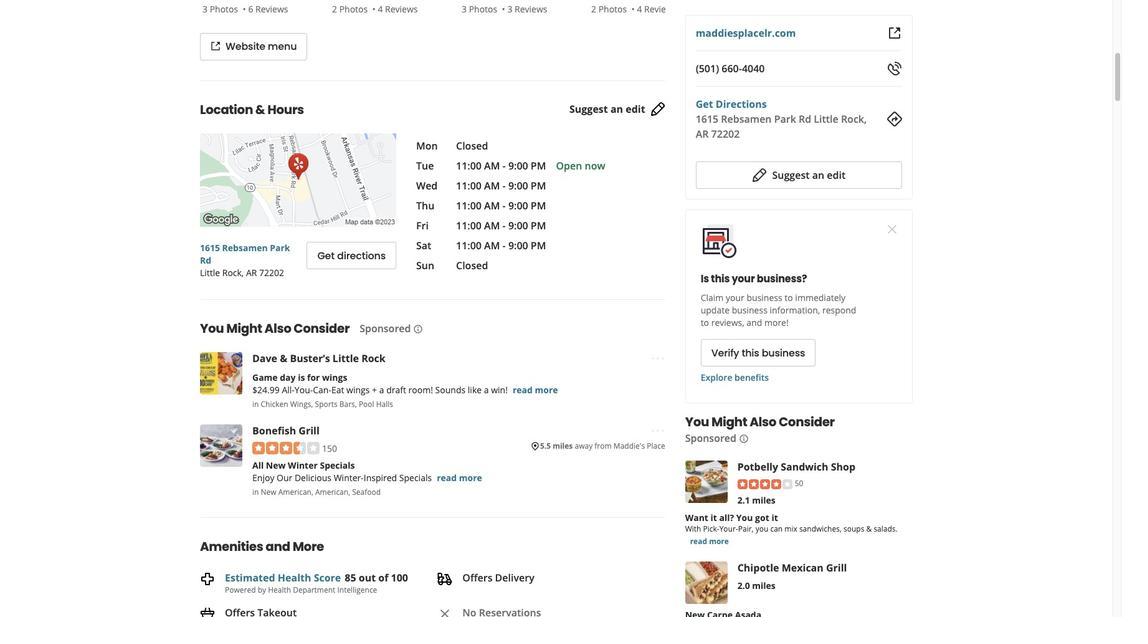 Task type: locate. For each thing, give the bounding box(es) containing it.
2 horizontal spatial read
[[691, 536, 708, 547]]

get for get directions
[[318, 248, 335, 263]]

1 horizontal spatial 2 photos
[[592, 3, 627, 15]]

miles for 2.1
[[753, 494, 776, 506]]

sandwiches,
[[800, 524, 842, 534]]

9:00 for fri
[[509, 219, 529, 233]]

miles
[[553, 441, 573, 451], [753, 494, 776, 506], [753, 580, 776, 592]]

open
[[556, 159, 583, 173]]

24 more v2 image for dave & buster's little rock
[[651, 351, 666, 366]]

you up dave & buster's little rock image
[[200, 320, 224, 337]]

1 horizontal spatial it
[[772, 512, 779, 524]]

0 horizontal spatial park
[[270, 242, 290, 254]]

intelligence
[[338, 585, 377, 596]]

& left hours
[[256, 101, 265, 118]]

5 9:00 from the top
[[509, 239, 529, 253]]

in inside all new winter specials enjoy our delicious winter-inspired specials read more in new american, american, seafood
[[253, 487, 259, 498]]

(501)
[[696, 62, 720, 75]]

1 horizontal spatial you might also consider
[[686, 413, 835, 431]]

2 pm from the top
[[531, 179, 546, 193]]

3 9:00 from the top
[[509, 199, 529, 213]]

wings up the eat
[[322, 372, 348, 383]]

0 horizontal spatial american,
[[279, 487, 314, 498]]

24 close v2 image
[[438, 607, 453, 617]]

3 photos left "3 reviews"
[[462, 3, 498, 15]]

& for dave
[[280, 352, 288, 365]]

0 horizontal spatial 4
[[378, 3, 383, 15]]

am
[[484, 159, 500, 173], [484, 179, 500, 193], [484, 199, 500, 213], [484, 219, 500, 233], [484, 239, 500, 253]]

2 reviews from the left
[[385, 3, 418, 15]]

information,
[[770, 304, 821, 316]]

1 vertical spatial get
[[318, 248, 335, 263]]

this for your
[[711, 272, 730, 286]]

winter-
[[334, 472, 364, 484]]

get down (501)
[[696, 97, 714, 111]]

this up benefits
[[742, 346, 760, 360]]

edit
[[626, 102, 646, 116], [828, 168, 846, 182]]

& right soups
[[867, 524, 872, 534]]

2
[[332, 3, 337, 15], [592, 3, 597, 15]]

0 horizontal spatial 4 reviews
[[378, 3, 418, 15]]

1 4 from the left
[[378, 3, 383, 15]]

-
[[503, 159, 506, 173], [503, 179, 506, 193], [503, 199, 506, 213], [503, 219, 506, 233], [503, 239, 506, 253]]

little inside get directions 1615 rebsamen park rd little rock, ar 72202
[[814, 112, 839, 126]]

mexican
[[782, 561, 824, 575]]

0 horizontal spatial get
[[318, 248, 335, 263]]

also up potbelly
[[750, 413, 777, 431]]

0 horizontal spatial you might also consider
[[200, 320, 350, 337]]

5 - from the top
[[503, 239, 506, 253]]

0 vertical spatial 16 info v2 image
[[414, 324, 424, 334]]

0 horizontal spatial consider
[[294, 320, 350, 337]]

& right 'dave'
[[280, 352, 288, 365]]

it right got
[[772, 512, 779, 524]]

1 horizontal spatial rd
[[799, 112, 812, 126]]

16 info v2 image up room!
[[414, 324, 424, 334]]

11:00 am - 9:00 pm for wed
[[456, 179, 546, 193]]

suggest up now
[[570, 102, 608, 116]]

- for sat
[[503, 239, 506, 253]]

grill right 'mexican'
[[827, 561, 848, 575]]

3
[[203, 3, 208, 15], [462, 3, 467, 15], [508, 3, 513, 15]]

3 - from the top
[[503, 199, 506, 213]]

more inside want it all? you got it with pick-your-pair, you can mix sandwiches, soups & salads. read more
[[710, 536, 729, 547]]

edit inside suggest an edit 'button'
[[828, 168, 846, 182]]

1 in from the top
[[253, 399, 259, 410]]

and inside is this your business? claim your business to immediately update business information, respond to reviews, and more!
[[747, 317, 763, 329]]

all?
[[720, 512, 735, 524]]

0 vertical spatial read
[[513, 384, 533, 396]]

72202 down 1615 rebsamen park rd link
[[259, 267, 284, 279]]

16 info v2 image up potbelly
[[739, 434, 749, 444]]

16 external link v2 image
[[211, 41, 221, 51]]

place
[[647, 441, 666, 451]]

consider up dave & buster's little rock
[[294, 320, 350, 337]]

your right the is
[[732, 272, 755, 286]]

1 vertical spatial edit
[[828, 168, 846, 182]]

0 horizontal spatial rock,
[[222, 267, 244, 279]]

rock, down 1615 rebsamen park rd link
[[222, 267, 244, 279]]

16 info v2 image
[[414, 324, 424, 334], [739, 434, 749, 444]]

grill down wings,
[[299, 424, 320, 438]]

1 vertical spatial grill
[[827, 561, 848, 575]]

consider up "sandwich"
[[779, 413, 835, 431]]

an
[[611, 102, 624, 116], [813, 168, 825, 182]]

0 horizontal spatial this
[[711, 272, 730, 286]]

in
[[253, 399, 259, 410], [253, 487, 259, 498]]

now
[[585, 159, 606, 173]]

little inside 1615 rebsamen park rd little rock, ar 72202
[[200, 267, 220, 279]]

0 horizontal spatial suggest an edit
[[570, 102, 646, 116]]

suggest inside suggest an edit 'button'
[[773, 168, 810, 182]]

1 horizontal spatial might
[[712, 413, 748, 431]]

1 3 photos from the left
[[203, 3, 238, 15]]

2 vertical spatial you
[[737, 512, 753, 524]]

0 horizontal spatial also
[[265, 320, 291, 337]]

2 am from the top
[[484, 179, 500, 193]]

ar inside 1615 rebsamen park rd little rock, ar 72202
[[246, 267, 257, 279]]

you-
[[295, 384, 313, 396]]

1 horizontal spatial an
[[813, 168, 825, 182]]

rock, left the '24 directions v2' image
[[842, 112, 867, 126]]

this right the is
[[711, 272, 730, 286]]

closed right sun
[[456, 259, 488, 272]]

5 am from the top
[[484, 239, 500, 253]]

150
[[322, 442, 337, 454]]

dave & buster's little rock image
[[200, 352, 243, 395]]

estimated
[[225, 571, 275, 585]]

1 horizontal spatial suggest
[[773, 168, 810, 182]]

this
[[711, 272, 730, 286], [742, 346, 760, 360]]

1 vertical spatial little
[[200, 267, 220, 279]]

ar down get directions link at top
[[696, 127, 709, 141]]

- for tue
[[503, 159, 506, 173]]

1 vertical spatial sponsored
[[686, 431, 737, 445]]

closed right 'mon'
[[456, 139, 488, 153]]

5 11:00 from the top
[[456, 239, 482, 253]]

this inside is this your business? claim your business to immediately update business information, respond to reviews, and more!
[[711, 272, 730, 286]]

0 horizontal spatial read more link
[[437, 472, 482, 484]]

5 11:00 am - 9:00 pm from the top
[[456, 239, 546, 253]]

2 vertical spatial more
[[710, 536, 729, 547]]

4
[[378, 3, 383, 15], [637, 3, 642, 15]]

0 vertical spatial rock,
[[842, 112, 867, 126]]

rebsamen
[[722, 112, 772, 126], [222, 242, 268, 254]]

business up reviews,
[[732, 304, 768, 316]]

11:00 for fri
[[456, 219, 482, 233]]

1 vertical spatial you might also consider
[[686, 413, 835, 431]]

american, down 'our'
[[279, 487, 314, 498]]

2 vertical spatial miles
[[753, 580, 776, 592]]

0 horizontal spatial might
[[226, 320, 262, 337]]

miles for 5.5
[[553, 441, 573, 451]]

1 horizontal spatial rock,
[[842, 112, 867, 126]]

0 vertical spatial 1615
[[696, 112, 719, 126]]

2 9:00 from the top
[[509, 179, 529, 193]]

shop
[[832, 460, 856, 474]]

miles down "chipotle"
[[753, 580, 776, 592]]

ar down 1615 rebsamen park rd link
[[246, 267, 257, 279]]

4 - from the top
[[503, 219, 506, 233]]

2 horizontal spatial more
[[710, 536, 729, 547]]

in down $24.99
[[253, 399, 259, 410]]

2 2 from the left
[[592, 3, 597, 15]]

directions
[[716, 97, 767, 111]]

2 photos
[[332, 3, 368, 15], [592, 3, 627, 15]]

0 vertical spatial rd
[[799, 112, 812, 126]]

50
[[795, 478, 804, 489]]

you might also consider up potbelly
[[686, 413, 835, 431]]

0 horizontal spatial specials
[[320, 460, 355, 472]]

0 horizontal spatial 2 photos
[[332, 3, 368, 15]]

11:00 right wed
[[456, 179, 482, 193]]

score
[[314, 571, 341, 585]]

in down enjoy
[[253, 487, 259, 498]]

suggest an edit right 24 pencil v2 image
[[773, 168, 846, 182]]

1 vertical spatial closed
[[456, 259, 488, 272]]

2 closed from the top
[[456, 259, 488, 272]]

consider for the rightmost 16 info v2 icon
[[779, 413, 835, 431]]

an left 24 pencil v2 icon
[[611, 102, 624, 116]]

0 vertical spatial suggest an edit
[[570, 102, 646, 116]]

4 9:00 from the top
[[509, 219, 529, 233]]

0 vertical spatial rebsamen
[[722, 112, 772, 126]]

1 - from the top
[[503, 159, 506, 173]]

new down enjoy
[[261, 487, 277, 498]]

1 vertical spatial specials
[[400, 472, 432, 484]]

1 horizontal spatial suggest an edit
[[773, 168, 846, 182]]

pick-
[[704, 524, 720, 534]]

miles right 5.5
[[553, 441, 573, 451]]

1 horizontal spatial this
[[742, 346, 760, 360]]

1 24 more v2 image from the top
[[651, 351, 666, 366]]

1 horizontal spatial more
[[535, 384, 558, 396]]

0 vertical spatial get
[[696, 97, 714, 111]]

3 am from the top
[[484, 199, 500, 213]]

verify this business link
[[701, 339, 816, 367]]

1 a from the left
[[380, 384, 384, 396]]

your right claim
[[726, 292, 745, 304]]

pm for sat
[[531, 239, 546, 253]]

is
[[298, 372, 305, 383]]

4 reviews
[[378, 3, 418, 15], [637, 3, 677, 15]]

2 3 from the left
[[462, 3, 467, 15]]

1 11:00 from the top
[[456, 159, 482, 173]]

dave & buster's little rock
[[253, 352, 386, 365]]

11:00 right tue
[[456, 159, 482, 173]]

rock,
[[842, 112, 867, 126], [222, 267, 244, 279]]

to up information,
[[785, 292, 794, 304]]

0 vertical spatial sponsored
[[360, 322, 411, 335]]

1 horizontal spatial specials
[[400, 472, 432, 484]]

wings left +
[[347, 384, 370, 396]]

0 horizontal spatial read
[[437, 472, 457, 484]]

0 horizontal spatial it
[[711, 512, 718, 524]]

24 more v2 image
[[651, 351, 666, 366], [651, 424, 666, 439]]

get directions 1615 rebsamen park rd little rock, ar 72202
[[696, 97, 867, 141]]

eat
[[332, 384, 344, 396]]

1 11:00 am - 9:00 pm from the top
[[456, 159, 546, 173]]

read more link
[[513, 384, 558, 396], [437, 472, 482, 484], [691, 536, 729, 547]]

2 3 photos from the left
[[462, 3, 498, 15]]

might for the rightmost 16 info v2 icon
[[712, 413, 748, 431]]

3 11:00 am - 9:00 pm from the top
[[456, 199, 546, 213]]

1 it from the left
[[711, 512, 718, 524]]

and left more! on the bottom of page
[[747, 317, 763, 329]]

0 vertical spatial you might also consider
[[200, 320, 350, 337]]

0 horizontal spatial little
[[200, 267, 220, 279]]

3 11:00 from the top
[[456, 199, 482, 213]]

1 vertical spatial rebsamen
[[222, 242, 268, 254]]

1 horizontal spatial you
[[686, 413, 710, 431]]

2 11:00 from the top
[[456, 179, 482, 193]]

a
[[380, 384, 384, 396], [484, 384, 489, 396]]

2 horizontal spatial little
[[814, 112, 839, 126]]

all-
[[282, 384, 295, 396]]

1 horizontal spatial ar
[[696, 127, 709, 141]]

day
[[280, 372, 296, 383]]

1 horizontal spatial park
[[775, 112, 797, 126]]

9:00 for thu
[[509, 199, 529, 213]]

4 photos from the left
[[599, 3, 627, 15]]

0 vertical spatial your
[[732, 272, 755, 286]]

1 am from the top
[[484, 159, 500, 173]]

2 11:00 am - 9:00 pm from the top
[[456, 179, 546, 193]]

estimated health score 85 out of 100 powered by health department intelligence
[[225, 571, 408, 596]]

0 horizontal spatial an
[[611, 102, 624, 116]]

0 vertical spatial consider
[[294, 320, 350, 337]]

suggest right 24 pencil v2 image
[[773, 168, 810, 182]]

more
[[535, 384, 558, 396], [459, 472, 482, 484], [710, 536, 729, 547]]

for
[[307, 372, 320, 383]]

1 horizontal spatial a
[[484, 384, 489, 396]]

pm for thu
[[531, 199, 546, 213]]

1 vertical spatial read more link
[[437, 472, 482, 484]]

sponsored up the rock
[[360, 322, 411, 335]]

0 vertical spatial an
[[611, 102, 624, 116]]

rebsamen inside get directions 1615 rebsamen park rd little rock, ar 72202
[[722, 112, 772, 126]]

24 shopping v2 image
[[200, 607, 215, 617]]

to down update at the right of page
[[701, 317, 710, 329]]

1 2 photos from the left
[[332, 3, 368, 15]]

rd inside get directions 1615 rebsamen park rd little rock, ar 72202
[[799, 112, 812, 126]]

can-
[[313, 384, 332, 396]]

0 vertical spatial miles
[[553, 441, 573, 451]]

1 horizontal spatial 2
[[592, 3, 597, 15]]

american, down winter-
[[315, 487, 350, 498]]

4 11:00 from the top
[[456, 219, 482, 233]]

11:00 am - 9:00 pm
[[456, 159, 546, 173], [456, 179, 546, 193], [456, 199, 546, 213], [456, 219, 546, 233], [456, 239, 546, 253]]

delivery
[[495, 571, 535, 585]]

2 4 from the left
[[637, 3, 642, 15]]

72202 inside get directions 1615 rebsamen park rd little rock, ar 72202
[[712, 127, 740, 141]]

3 photos left 6
[[203, 3, 238, 15]]

0 vertical spatial to
[[785, 292, 794, 304]]

1 horizontal spatial little
[[333, 352, 359, 365]]

get inside location & hours element
[[318, 248, 335, 263]]

tue
[[416, 159, 434, 173]]

0 vertical spatial 72202
[[712, 127, 740, 141]]

you for the rightmost 16 info v2 icon
[[686, 413, 710, 431]]

sun
[[416, 259, 435, 272]]

might down explore benefits
[[712, 413, 748, 431]]

100
[[391, 571, 408, 585]]

sponsored up potbelly sandwich shop image
[[686, 431, 737, 445]]

suggest
[[570, 102, 608, 116], [773, 168, 810, 182]]

win!
[[491, 384, 508, 396]]

1 horizontal spatial rebsamen
[[722, 112, 772, 126]]

- for wed
[[503, 179, 506, 193]]

with
[[686, 524, 702, 534]]

our
[[277, 472, 293, 484]]

1 vertical spatial this
[[742, 346, 760, 360]]

2.0
[[738, 580, 750, 592]]

it left all?
[[711, 512, 718, 524]]

2 vertical spatial read more link
[[691, 536, 729, 547]]

0 horizontal spatial and
[[266, 538, 290, 556]]

3 pm from the top
[[531, 199, 546, 213]]

consider
[[294, 320, 350, 337], [779, 413, 835, 431]]

an right 24 pencil v2 image
[[813, 168, 825, 182]]

you might also consider up 'dave'
[[200, 320, 350, 337]]

24 pencil v2 image
[[753, 168, 768, 183]]

1 horizontal spatial read more link
[[513, 384, 558, 396]]

0 horizontal spatial edit
[[626, 102, 646, 116]]

0 horizontal spatial suggest
[[570, 102, 608, 116]]

open now
[[556, 159, 606, 173]]

halls
[[376, 399, 393, 410]]

1 4 reviews from the left
[[378, 3, 418, 15]]

1 vertical spatial read
[[437, 472, 457, 484]]

5 pm from the top
[[531, 239, 546, 253]]

get left directions
[[318, 248, 335, 263]]

4 pm from the top
[[531, 219, 546, 233]]

you for the leftmost 16 info v2 icon
[[200, 320, 224, 337]]

suggest an edit
[[570, 102, 646, 116], [773, 168, 846, 182]]

health
[[278, 571, 311, 585], [268, 585, 291, 596]]

3 reviews
[[508, 3, 548, 15]]

amenities
[[200, 538, 263, 556]]

11:00 right thu
[[456, 199, 482, 213]]

3 photos from the left
[[469, 3, 498, 15]]

1 closed from the top
[[456, 139, 488, 153]]

new up 'our'
[[266, 460, 286, 472]]

1 9:00 from the top
[[509, 159, 529, 173]]

11:00 for sat
[[456, 239, 482, 253]]

11:00 right fri
[[456, 219, 482, 233]]

miles down 4 star rating 'image'
[[753, 494, 776, 506]]

0 vertical spatial little
[[814, 112, 839, 126]]

0 vertical spatial more
[[535, 384, 558, 396]]

11:00 for tue
[[456, 159, 482, 173]]

1 pm from the top
[[531, 159, 546, 173]]

1 3 from the left
[[203, 3, 208, 15]]

and left more
[[266, 538, 290, 556]]

2 - from the top
[[503, 179, 506, 193]]

24 order v2 image
[[438, 572, 453, 587]]

read inside want it all? you got it with pick-your-pair, you can mix sandwiches, soups & salads. read more
[[691, 536, 708, 547]]

you inside want it all? you got it with pick-your-pair, you can mix sandwiches, soups & salads. read more
[[737, 512, 753, 524]]

1 vertical spatial also
[[750, 413, 777, 431]]

11:00 right "sat"
[[456, 239, 482, 253]]

get inside get directions 1615 rebsamen park rd little rock, ar 72202
[[696, 97, 714, 111]]

2 horizontal spatial you
[[737, 512, 753, 524]]

you down 2.1
[[737, 512, 753, 524]]

1 vertical spatial might
[[712, 413, 748, 431]]

2 4 reviews from the left
[[637, 3, 677, 15]]

a right +
[[380, 384, 384, 396]]

miles inside chipotle mexican grill 2.0 miles
[[753, 580, 776, 592]]

1 horizontal spatial consider
[[779, 413, 835, 431]]

it
[[711, 512, 718, 524], [772, 512, 779, 524]]

1 horizontal spatial 4
[[637, 3, 642, 15]]

read
[[513, 384, 533, 396], [437, 472, 457, 484], [691, 536, 708, 547]]

1 photos from the left
[[210, 3, 238, 15]]

4 11:00 am - 9:00 pm from the top
[[456, 219, 546, 233]]

salads.
[[874, 524, 898, 534]]

potbelly
[[738, 460, 779, 474]]

24 medical v2 image
[[200, 572, 215, 587]]

also for the rightmost 16 info v2 icon
[[750, 413, 777, 431]]

reviews
[[256, 3, 288, 15], [385, 3, 418, 15], [515, 3, 548, 15], [645, 3, 677, 15]]

11:00 for wed
[[456, 179, 482, 193]]

read more link for with pick-your-pair, you can mix sandwiches, soups & salads.
[[691, 536, 729, 547]]

hours
[[268, 101, 304, 118]]

specials right inspired
[[400, 472, 432, 484]]

location & hours element
[[180, 80, 686, 279]]

suggest an edit left 24 pencil v2 icon
[[570, 102, 646, 116]]

1 horizontal spatial edit
[[828, 168, 846, 182]]

you down explore
[[686, 413, 710, 431]]

edit inside suggest an edit link
[[626, 102, 646, 116]]

72202 down get directions link at top
[[712, 127, 740, 141]]

business down more! on the bottom of page
[[762, 346, 806, 360]]

0 vertical spatial this
[[711, 272, 730, 286]]

might up 'dave'
[[226, 320, 262, 337]]

9:00
[[509, 159, 529, 173], [509, 179, 529, 193], [509, 199, 529, 213], [509, 219, 529, 233], [509, 239, 529, 253]]

1 vertical spatial consider
[[779, 413, 835, 431]]

1 horizontal spatial 3
[[462, 3, 467, 15]]

get directions link
[[696, 97, 767, 111]]

this for business
[[742, 346, 760, 360]]

also up 'dave'
[[265, 320, 291, 337]]

1 horizontal spatial read
[[513, 384, 533, 396]]

1 vertical spatial you
[[686, 413, 710, 431]]

business down business?
[[747, 292, 783, 304]]

directions
[[337, 248, 386, 263]]

0 vertical spatial also
[[265, 320, 291, 337]]

in inside game day is for wings $24.99 all-you-can-eat wings + a draft room! sounds like a win! read more in chicken wings, sports bars, pool halls
[[253, 399, 259, 410]]

business?
[[757, 272, 808, 286]]

11:00 for thu
[[456, 199, 482, 213]]

specials up winter-
[[320, 460, 355, 472]]

1615 inside get directions 1615 rebsamen park rd little rock, ar 72202
[[696, 112, 719, 126]]

0 horizontal spatial more
[[459, 472, 482, 484]]

1 vertical spatial park
[[270, 242, 290, 254]]

amenities and more element
[[180, 518, 676, 617]]

11:00 am - 9:00 pm for sat
[[456, 239, 546, 253]]

2 in from the top
[[253, 487, 259, 498]]

am for fri
[[484, 219, 500, 233]]

2 24 more v2 image from the top
[[651, 424, 666, 439]]

a right like
[[484, 384, 489, 396]]

4 am from the top
[[484, 219, 500, 233]]



Task type: vqa. For each thing, say whether or not it's contained in the screenshot.
Nursery to the middle
no



Task type: describe. For each thing, give the bounding box(es) containing it.
amenities and more
[[200, 538, 324, 556]]

explore benefits link
[[701, 372, 769, 383]]

get directions
[[318, 248, 386, 263]]

consider for the leftmost 16 info v2 icon
[[294, 320, 350, 337]]

explore benefits
[[701, 372, 769, 383]]

maddiesplacelr.com
[[696, 26, 796, 40]]

2 vertical spatial little
[[333, 352, 359, 365]]

1 horizontal spatial to
[[785, 292, 794, 304]]

1 vertical spatial new
[[261, 487, 277, 498]]

map image
[[200, 133, 397, 227]]

you might also consider for the rightmost 16 info v2 icon
[[686, 413, 835, 431]]

chipotle mexican grill image
[[686, 562, 728, 604]]

get for get directions 1615 rebsamen park rd little rock, ar 72202
[[696, 97, 714, 111]]

sat
[[416, 239, 432, 253]]

maddiesplacelr.com link
[[696, 26, 796, 40]]

3.5 star rating image
[[253, 442, 320, 455]]

ar inside get directions 1615 rebsamen park rd little rock, ar 72202
[[696, 127, 709, 141]]

more
[[293, 538, 324, 556]]

85
[[345, 571, 356, 585]]

1 horizontal spatial sponsored
[[686, 431, 737, 445]]

11:00 am - 9:00 pm for fri
[[456, 219, 546, 233]]

rd inside 1615 rebsamen park rd little rock, ar 72202
[[200, 254, 211, 266]]

1 vertical spatial your
[[726, 292, 745, 304]]

1 vertical spatial business
[[732, 304, 768, 316]]

5.5 miles away from maddie's place
[[541, 441, 666, 451]]

enjoy
[[253, 472, 275, 484]]

menu element
[[200, 0, 709, 60]]

suggest an edit button
[[696, 161, 903, 189]]

more inside all new winter specials enjoy our delicious winter-inspired specials read more in new american, american, seafood
[[459, 472, 482, 484]]

1 horizontal spatial 16 info v2 image
[[739, 434, 749, 444]]

close image
[[885, 222, 900, 237]]

sandwich
[[781, 460, 829, 474]]

suggest an edit inside location & hours element
[[570, 102, 646, 116]]

6
[[248, 3, 253, 15]]

0 horizontal spatial 16 info v2 image
[[414, 324, 424, 334]]

9:00 for wed
[[509, 179, 529, 193]]

0 vertical spatial new
[[266, 460, 286, 472]]

closed for mon
[[456, 139, 488, 153]]

suggest an edit inside 'button'
[[773, 168, 846, 182]]

potbelly sandwich shop link
[[738, 460, 856, 474]]

1 vertical spatial and
[[266, 538, 290, 556]]

reviews,
[[712, 317, 745, 329]]

chicken
[[261, 399, 288, 410]]

department
[[293, 585, 336, 596]]

rebsamen inside 1615 rebsamen park rd little rock, ar 72202
[[222, 242, 268, 254]]

mix
[[785, 524, 798, 534]]

from
[[595, 441, 612, 451]]

rock, inside 1615 rebsamen park rd little rock, ar 72202
[[222, 267, 244, 279]]

like
[[468, 384, 482, 396]]

bonefish grill
[[253, 424, 320, 438]]

potbelly sandwich shop image
[[686, 461, 728, 503]]

verify
[[712, 346, 740, 360]]

location & hours
[[200, 101, 304, 118]]

0 horizontal spatial to
[[701, 317, 710, 329]]

location
[[200, 101, 253, 118]]

2 it from the left
[[772, 512, 779, 524]]

1615 inside 1615 rebsamen park rd little rock, ar 72202
[[200, 242, 220, 254]]

+
[[372, 384, 377, 396]]

chipotle mexican grill link
[[738, 561, 848, 575]]

2 2 photos from the left
[[592, 3, 627, 15]]

4 reviews from the left
[[645, 3, 677, 15]]

3 photos for 6 reviews
[[203, 3, 238, 15]]

more!
[[765, 317, 789, 329]]

(501) 660-4040
[[696, 62, 765, 75]]

read inside game day is for wings $24.99 all-you-can-eat wings + a draft room! sounds like a win! read more in chicken wings, sports bars, pool halls
[[513, 384, 533, 396]]

powered
[[225, 585, 256, 596]]

72202 inside 1615 rebsamen park rd little rock, ar 72202
[[259, 267, 284, 279]]

you
[[756, 524, 769, 534]]

2 photos from the left
[[340, 3, 368, 15]]

closed for sun
[[456, 259, 488, 272]]

4 star rating image
[[738, 479, 793, 489]]

all new winter specials enjoy our delicious winter-inspired specials read more in new american, american, seafood
[[253, 460, 482, 498]]

an inside 'button'
[[813, 168, 825, 182]]

2 american, from the left
[[315, 487, 350, 498]]

more inside game day is for wings $24.99 all-you-can-eat wings + a draft room! sounds like a win! read more in chicken wings, sports bars, pool halls
[[535, 384, 558, 396]]

0 horizontal spatial grill
[[299, 424, 320, 438]]

might for the leftmost 16 info v2 icon
[[226, 320, 262, 337]]

maddie's
[[614, 441, 645, 451]]

9:00 for sat
[[509, 239, 529, 253]]

read more link for $24.99 all-you-can-eat wings + a draft room! sounds like a win!
[[513, 384, 558, 396]]

dave
[[253, 352, 277, 365]]

fri
[[416, 219, 429, 233]]

0 vertical spatial business
[[747, 292, 783, 304]]

dave & buster's little rock link
[[253, 352, 386, 365]]

buster's
[[290, 352, 330, 365]]

$24.99
[[253, 384, 280, 396]]

is this your business? claim your business to immediately update business information, respond to reviews, and more!
[[701, 272, 857, 329]]

is
[[701, 272, 709, 286]]

2 vertical spatial business
[[762, 346, 806, 360]]

5.5
[[541, 441, 551, 451]]

3 reviews from the left
[[515, 3, 548, 15]]

24 phone v2 image
[[888, 61, 903, 76]]

- for thu
[[503, 199, 506, 213]]

2.1 miles
[[738, 494, 776, 506]]

read inside all new winter specials enjoy our delicious winter-inspired specials read more in new american, american, seafood
[[437, 472, 457, 484]]

3 for 6 reviews
[[203, 3, 208, 15]]

rock
[[362, 352, 386, 365]]

wed
[[416, 179, 438, 193]]

room!
[[409, 384, 433, 396]]

park inside get directions 1615 rebsamen park rd little rock, ar 72202
[[775, 112, 797, 126]]

pm for wed
[[531, 179, 546, 193]]

- for fri
[[503, 219, 506, 233]]

24 pencil v2 image
[[651, 102, 666, 117]]

rock, inside get directions 1615 rebsamen park rd little rock, ar 72202
[[842, 112, 867, 126]]

suggest inside suggest an edit link
[[570, 102, 608, 116]]

3 photos for 3 reviews
[[462, 3, 498, 15]]

24 more v2 image for bonefish grill
[[651, 424, 666, 439]]

1 reviews from the left
[[256, 3, 288, 15]]

website menu link
[[200, 33, 308, 60]]

1 vertical spatial wings
[[347, 384, 370, 396]]

offers
[[463, 571, 493, 585]]

& for location
[[256, 101, 265, 118]]

am for wed
[[484, 179, 500, 193]]

soups
[[844, 524, 865, 534]]

1 2 from the left
[[332, 3, 337, 15]]

pm for fri
[[531, 219, 546, 233]]

explore
[[701, 372, 733, 383]]

0 vertical spatial wings
[[322, 372, 348, 383]]

9:00 for tue
[[509, 159, 529, 173]]

update
[[701, 304, 730, 316]]

inspired
[[364, 472, 397, 484]]

read more link for enjoy our delicious winter-inspired specials
[[437, 472, 482, 484]]

am for thu
[[484, 199, 500, 213]]

also for the leftmost 16 info v2 icon
[[265, 320, 291, 337]]

draft
[[387, 384, 406, 396]]

1615 rebsamen park rd link
[[200, 242, 290, 266]]

estimated health score link
[[225, 571, 341, 585]]

want
[[686, 512, 709, 524]]

health left score
[[278, 571, 311, 585]]

away
[[575, 441, 593, 451]]

winter
[[288, 460, 318, 472]]

bonefish grill image
[[200, 425, 243, 467]]

park inside 1615 rebsamen park rd little rock, ar 72202
[[270, 242, 290, 254]]

16 marker v2 image
[[531, 441, 541, 451]]

24 external link v2 image
[[888, 26, 903, 41]]

health right by
[[268, 585, 291, 596]]

offers delivery
[[463, 571, 535, 585]]

bonefish
[[253, 424, 296, 438]]

pm for tue
[[531, 159, 546, 173]]

0 horizontal spatial sponsored
[[360, 322, 411, 335]]

verify this business
[[712, 346, 806, 360]]

am for tue
[[484, 159, 500, 173]]

4040
[[742, 62, 765, 75]]

you might also consider for the leftmost 16 info v2 icon
[[200, 320, 350, 337]]

want it all? you got it with pick-your-pair, you can mix sandwiches, soups & salads. read more
[[686, 512, 898, 547]]

11:00 am - 9:00 pm for thu
[[456, 199, 546, 213]]

chipotle mexican grill 2.0 miles
[[738, 561, 848, 592]]

game
[[253, 372, 278, 383]]

chipotle
[[738, 561, 780, 575]]

sports
[[315, 399, 338, 410]]

am for sat
[[484, 239, 500, 253]]

out
[[359, 571, 376, 585]]

2 a from the left
[[484, 384, 489, 396]]

3 3 from the left
[[508, 3, 513, 15]]

claim
[[701, 292, 724, 304]]

pool
[[359, 399, 374, 410]]

660-
[[722, 62, 743, 75]]

menu
[[268, 39, 297, 54]]

wings,
[[290, 399, 313, 410]]

an inside location & hours element
[[611, 102, 624, 116]]

get directions link
[[307, 242, 397, 269]]

& inside want it all? you got it with pick-your-pair, you can mix sandwiches, soups & salads. read more
[[867, 524, 872, 534]]

11:00 am - 9:00 pm for tue
[[456, 159, 546, 173]]

3 for 3 reviews
[[462, 3, 467, 15]]

1615 rebsamen park rd little rock, ar 72202
[[200, 242, 290, 279]]

potbelly sandwich shop
[[738, 460, 856, 474]]

suggest an edit link
[[570, 102, 666, 117]]

grill inside chipotle mexican grill 2.0 miles
[[827, 561, 848, 575]]

bonefish grill link
[[253, 424, 320, 438]]

24 directions v2 image
[[888, 112, 903, 127]]

1 american, from the left
[[279, 487, 314, 498]]

your-
[[720, 524, 739, 534]]



